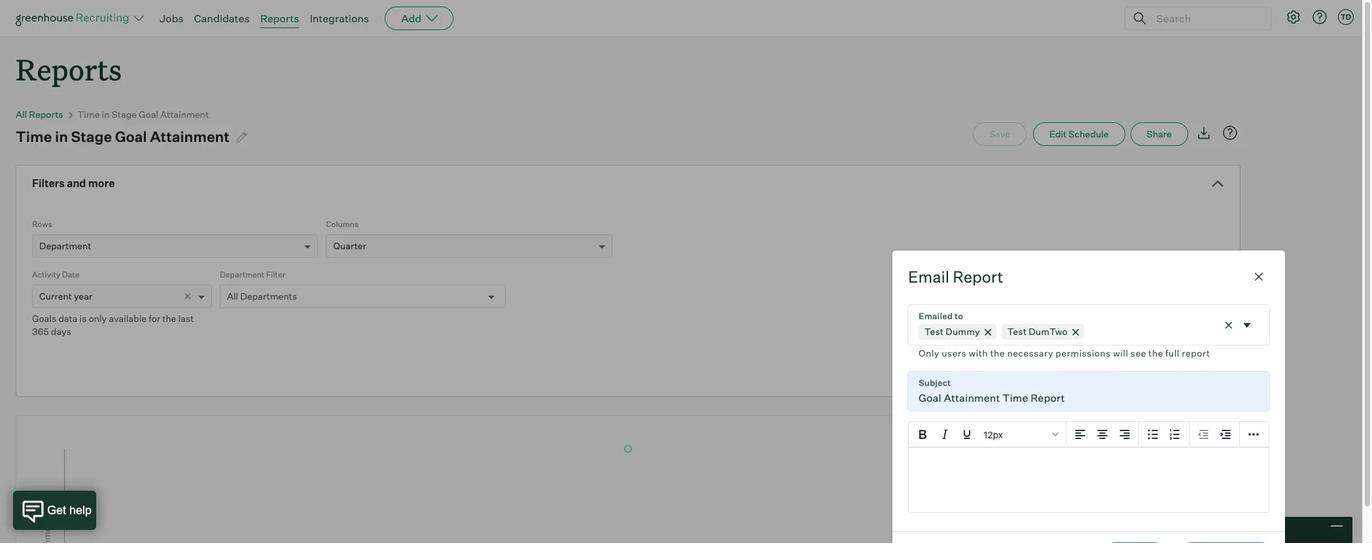 Task type: describe. For each thing, give the bounding box(es) containing it.
3 toolbar from the left
[[1190, 422, 1240, 448]]

0 vertical spatial time in stage goal attainment
[[78, 109, 209, 120]]

current year
[[39, 291, 92, 302]]

see
[[1131, 347, 1146, 359]]

12px
[[984, 429, 1003, 440]]

0 vertical spatial attainment
[[160, 109, 209, 120]]

activity date
[[32, 270, 79, 280]]

configure image
[[1286, 9, 1302, 25]]

data
[[58, 313, 78, 324]]

reports link
[[260, 12, 299, 25]]

close modal icon image
[[1251, 269, 1267, 285]]

12px toolbar
[[909, 422, 1067, 448]]

dummy
[[946, 326, 980, 337]]

filter
[[266, 270, 285, 280]]

add button
[[385, 7, 454, 30]]

for
[[149, 313, 160, 324]]

save and schedule this report to revisit it! element
[[973, 122, 1033, 146]]

12px group
[[909, 422, 1269, 448]]

td
[[1341, 12, 1351, 22]]

candidates
[[194, 12, 250, 25]]

filters and more
[[32, 177, 115, 190]]

0 horizontal spatial time
[[16, 128, 52, 145]]

edit schedule button
[[1033, 122, 1125, 146]]

none field containing test dummy
[[908, 305, 1269, 361]]

share
[[1147, 128, 1172, 139]]

more
[[88, 177, 115, 190]]

1 horizontal spatial time
[[78, 109, 100, 120]]

only users with the necessary permissions will see the full report
[[919, 347, 1210, 359]]

2 horizontal spatial the
[[1149, 347, 1163, 359]]

recently viewed
[[1211, 524, 1286, 536]]

1 vertical spatial time in stage goal attainment
[[16, 128, 230, 145]]

1 horizontal spatial the
[[990, 347, 1005, 359]]

department for department
[[39, 240, 91, 251]]

test dummy
[[925, 326, 980, 337]]

1 vertical spatial goal
[[115, 128, 147, 145]]

365
[[32, 326, 49, 337]]

report
[[1182, 347, 1210, 359]]

rows
[[32, 219, 52, 229]]

with
[[969, 347, 988, 359]]

faq image
[[1222, 125, 1238, 141]]

1 toolbar from the left
[[1067, 422, 1139, 448]]

is
[[80, 313, 87, 324]]

apply button
[[1159, 357, 1224, 381]]

goals
[[32, 313, 56, 324]]

date
[[62, 270, 79, 280]]

2 toolbar from the left
[[1139, 422, 1190, 448]]

jobs
[[160, 12, 184, 25]]

schedule
[[1069, 128, 1109, 139]]

recently
[[1211, 524, 1251, 536]]

viewed
[[1252, 524, 1286, 536]]

will
[[1113, 347, 1128, 359]]

test for test dumtwo
[[1008, 326, 1027, 337]]

last
[[178, 313, 194, 324]]

share button
[[1130, 122, 1188, 146]]

report
[[953, 267, 1003, 287]]

all reports link
[[16, 109, 63, 120]]

all departments
[[227, 291, 297, 302]]

0 vertical spatial stage
[[112, 109, 137, 120]]

test for test dummy
[[925, 326, 944, 337]]

0 vertical spatial reports
[[260, 12, 299, 25]]

td button
[[1338, 9, 1354, 25]]



Task type: locate. For each thing, give the bounding box(es) containing it.
1 horizontal spatial in
[[102, 109, 110, 120]]

edit schedule
[[1050, 128, 1109, 139]]

in
[[102, 109, 110, 120], [55, 128, 68, 145]]

test
[[925, 326, 944, 337], [1008, 326, 1027, 337]]

download image
[[1196, 125, 1212, 141]]

dumtwo
[[1029, 326, 1068, 337]]

the right for on the left of the page
[[162, 313, 176, 324]]

quarter option
[[333, 240, 366, 251]]

time in stage goal attainment
[[78, 109, 209, 120], [16, 128, 230, 145]]

0 vertical spatial time
[[78, 109, 100, 120]]

and
[[67, 177, 86, 190]]

1 vertical spatial all
[[227, 291, 238, 302]]

year
[[74, 291, 92, 302]]

toolbar
[[1067, 422, 1139, 448], [1139, 422, 1190, 448], [1190, 422, 1240, 448]]

time down all reports link
[[16, 128, 52, 145]]

0 horizontal spatial department
[[39, 240, 91, 251]]

the inside the 'goals data is only available for the last 365 days'
[[162, 313, 176, 324]]

only
[[89, 313, 107, 324]]

full
[[1166, 347, 1180, 359]]

0 vertical spatial all
[[16, 109, 27, 120]]

departments
[[240, 291, 297, 302]]

current year option
[[39, 291, 92, 302]]

test up only
[[925, 326, 944, 337]]

columns
[[326, 219, 359, 229]]

1 vertical spatial department
[[220, 270, 264, 280]]

None field
[[908, 305, 1269, 361]]

stage
[[112, 109, 137, 120], [71, 128, 112, 145]]

edit
[[1050, 128, 1067, 139]]

necessary
[[1007, 347, 1053, 359]]

the
[[162, 313, 176, 324], [990, 347, 1005, 359], [1149, 347, 1163, 359]]

Search text field
[[1153, 9, 1259, 28]]

all reports
[[16, 109, 63, 120]]

all for all reports
[[16, 109, 27, 120]]

attainment
[[160, 109, 209, 120], [150, 128, 230, 145]]

reports
[[260, 12, 299, 25], [16, 50, 122, 88], [29, 109, 63, 120]]

1 vertical spatial attainment
[[150, 128, 230, 145]]

0 horizontal spatial the
[[162, 313, 176, 324]]

0 horizontal spatial in
[[55, 128, 68, 145]]

1 vertical spatial reports
[[16, 50, 122, 88]]

activity
[[32, 270, 60, 280]]

clear selection image
[[1222, 318, 1235, 331]]

all
[[16, 109, 27, 120], [227, 291, 238, 302]]

toggle flyout image
[[1241, 318, 1254, 331]]

jobs link
[[160, 12, 184, 25]]

users
[[942, 347, 967, 359]]

1 vertical spatial in
[[55, 128, 68, 145]]

test dumtwo
[[1008, 326, 1068, 337]]

1 horizontal spatial test
[[1008, 326, 1027, 337]]

×
[[184, 288, 192, 303]]

xychart image
[[32, 416, 1224, 543]]

1 vertical spatial time
[[16, 128, 52, 145]]

0 vertical spatial department
[[39, 240, 91, 251]]

0 vertical spatial goal
[[139, 109, 158, 120]]

12px button
[[978, 423, 1063, 446]]

2 vertical spatial reports
[[29, 109, 63, 120]]

time
[[78, 109, 100, 120], [16, 128, 52, 145]]

0 horizontal spatial test
[[925, 326, 944, 337]]

1 vertical spatial stage
[[71, 128, 112, 145]]

department
[[39, 240, 91, 251], [220, 270, 264, 280]]

email
[[908, 267, 949, 287]]

0 horizontal spatial all
[[16, 109, 27, 120]]

None text field
[[908, 372, 1269, 411]]

td button
[[1336, 7, 1357, 27]]

the right with
[[990, 347, 1005, 359]]

integrations
[[310, 12, 369, 25]]

department option
[[39, 240, 91, 251]]

quarter
[[333, 240, 366, 251]]

filters
[[32, 177, 65, 190]]

permissions
[[1056, 347, 1111, 359]]

time right all reports link
[[78, 109, 100, 120]]

integrations link
[[310, 12, 369, 25]]

apply
[[1179, 363, 1204, 374]]

goal
[[139, 109, 158, 120], [115, 128, 147, 145]]

only
[[919, 347, 939, 359]]

the left full
[[1149, 347, 1163, 359]]

all for all departments
[[227, 291, 238, 302]]

1 test from the left
[[925, 326, 944, 337]]

available
[[109, 313, 147, 324]]

1 horizontal spatial department
[[220, 270, 264, 280]]

department for department filter
[[220, 270, 264, 280]]

1 horizontal spatial all
[[227, 291, 238, 302]]

greenhouse recruiting image
[[16, 10, 133, 26]]

department up 'date' on the left of page
[[39, 240, 91, 251]]

goals data is only available for the last 365 days
[[32, 313, 194, 337]]

test up necessary
[[1008, 326, 1027, 337]]

0 vertical spatial in
[[102, 109, 110, 120]]

email report
[[908, 267, 1003, 287]]

current
[[39, 291, 72, 302]]

time in stage goal attainment link
[[78, 109, 209, 120]]

candidates link
[[194, 12, 250, 25]]

days
[[51, 326, 71, 337]]

2 test from the left
[[1008, 326, 1027, 337]]

department up all departments
[[220, 270, 264, 280]]

add
[[401, 12, 422, 25]]

department filter
[[220, 270, 285, 280]]



Task type: vqa. For each thing, say whether or not it's contained in the screenshot.
Department the Department
yes



